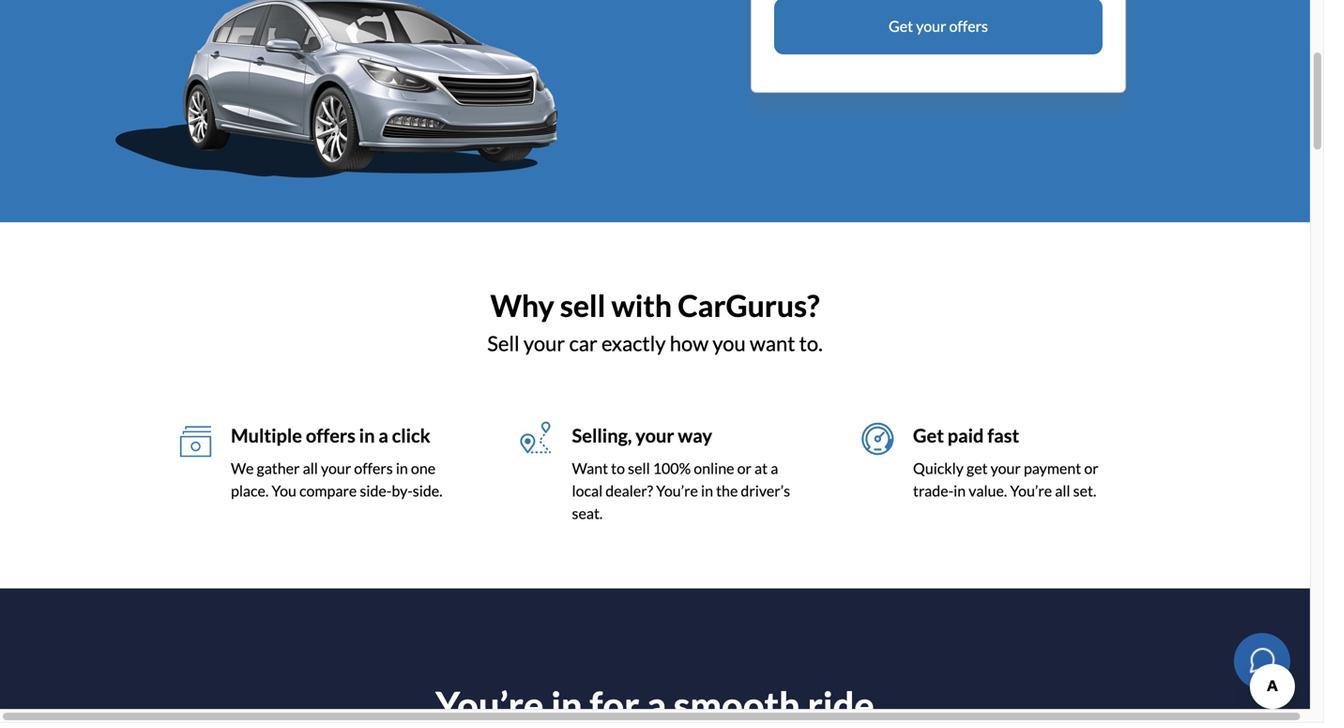 Task type: describe. For each thing, give the bounding box(es) containing it.
we gather all your offers in one place. you compare side-by-side.
[[231, 460, 443, 500]]

selling,
[[572, 425, 632, 447]]

paid
[[948, 425, 984, 447]]

in inside quickly get your payment or trade-in value. you're all set.
[[954, 482, 966, 500]]

online
[[694, 460, 734, 478]]

car
[[569, 332, 598, 356]]

offers inside we gather all your offers in one place. you compare side-by-side.
[[354, 460, 393, 478]]

your inside quickly get your payment or trade-in value. you're all set.
[[991, 460, 1021, 478]]

all inside quickly get your payment or trade-in value. you're all set.
[[1055, 482, 1071, 500]]

get your offers button
[[774, 0, 1103, 54]]

set.
[[1073, 482, 1097, 500]]

cargurus?
[[678, 287, 820, 324]]

you're inside want to sell 100% online or at a local dealer? you're in the driver's seat.
[[656, 482, 698, 500]]

trade-
[[913, 482, 954, 500]]

at
[[755, 460, 768, 478]]

in inside we gather all your offers in one place. you compare side-by-side.
[[396, 460, 408, 478]]

the
[[716, 482, 738, 500]]

want
[[750, 332, 795, 356]]

gather
[[257, 460, 300, 478]]

100%
[[653, 460, 691, 478]]

get paid fast
[[913, 425, 1020, 447]]

we
[[231, 460, 254, 478]]

your inside we gather all your offers in one place. you compare side-by-side.
[[321, 460, 351, 478]]

sell
[[487, 332, 520, 356]]

or inside want to sell 100% online or at a local dealer? you're in the driver's seat.
[[737, 460, 752, 478]]

you
[[713, 332, 746, 356]]

offers inside get your offers button
[[949, 17, 988, 35]]

sell inside want to sell 100% online or at a local dealer? you're in the driver's seat.
[[628, 460, 650, 478]]

multiple offers in a click
[[231, 425, 430, 447]]

get
[[967, 460, 988, 478]]

seat.
[[572, 505, 603, 523]]

driver's
[[741, 482, 790, 500]]

exactly
[[602, 332, 666, 356]]

want to sell 100% online or at a local dealer? you're in the driver's seat.
[[572, 460, 790, 523]]

fast
[[988, 425, 1020, 447]]

0 vertical spatial a
[[379, 425, 388, 447]]

why sell with cargurus? sell your car exactly how you want to.
[[487, 287, 823, 356]]



Task type: vqa. For each thing, say whether or not it's contained in the screenshot.
days
no



Task type: locate. For each thing, give the bounding box(es) containing it.
sell inside why sell with cargurus? sell your car exactly how you want to.
[[560, 287, 606, 324]]

1 horizontal spatial sell
[[628, 460, 650, 478]]

side-
[[360, 482, 392, 500]]

all up compare
[[303, 460, 318, 478]]

all
[[303, 460, 318, 478], [1055, 482, 1071, 500]]

or
[[737, 460, 752, 478], [1084, 460, 1099, 478]]

place.
[[231, 482, 269, 500]]

local
[[572, 482, 603, 500]]

want
[[572, 460, 608, 478]]

get for get your offers
[[889, 17, 913, 35]]

1 horizontal spatial a
[[771, 460, 778, 478]]

0 horizontal spatial a
[[379, 425, 388, 447]]

why
[[490, 287, 554, 324]]

your
[[916, 17, 947, 35], [524, 332, 565, 356], [636, 425, 674, 447], [321, 460, 351, 478], [991, 460, 1021, 478]]

value.
[[969, 482, 1007, 500]]

1 vertical spatial offers
[[306, 425, 356, 447]]

0 vertical spatial offers
[[949, 17, 988, 35]]

get your offers
[[889, 17, 988, 35]]

quickly
[[913, 460, 964, 478]]

a left click
[[379, 425, 388, 447]]

payment
[[1024, 460, 1081, 478]]

multiple
[[231, 425, 302, 447]]

0 horizontal spatial sell
[[560, 287, 606, 324]]

or up the set.
[[1084, 460, 1099, 478]]

one
[[411, 460, 436, 478]]

your inside why sell with cargurus? sell your car exactly how you want to.
[[524, 332, 565, 356]]

0 vertical spatial all
[[303, 460, 318, 478]]

by-
[[392, 482, 413, 500]]

1 horizontal spatial you're
[[1010, 482, 1052, 500]]

a
[[379, 425, 388, 447], [771, 460, 778, 478]]

in left the
[[701, 482, 713, 500]]

all inside we gather all your offers in one place. you compare side-by-side.
[[303, 460, 318, 478]]

get
[[889, 17, 913, 35], [913, 425, 944, 447]]

or left at
[[737, 460, 752, 478]]

in inside want to sell 100% online or at a local dealer? you're in the driver's seat.
[[701, 482, 713, 500]]

1 vertical spatial sell
[[628, 460, 650, 478]]

1 vertical spatial all
[[1055, 482, 1071, 500]]

you're inside quickly get your payment or trade-in value. you're all set.
[[1010, 482, 1052, 500]]

how
[[670, 332, 709, 356]]

all left the set.
[[1055, 482, 1071, 500]]

you're
[[656, 482, 698, 500], [1010, 482, 1052, 500]]

you
[[272, 482, 297, 500]]

0 vertical spatial get
[[889, 17, 913, 35]]

you're down the payment
[[1010, 482, 1052, 500]]

sell
[[560, 287, 606, 324], [628, 460, 650, 478]]

in left click
[[359, 425, 375, 447]]

0 horizontal spatial you're
[[656, 482, 698, 500]]

click
[[392, 425, 430, 447]]

a right at
[[771, 460, 778, 478]]

way
[[678, 425, 712, 447]]

2 or from the left
[[1084, 460, 1099, 478]]

in
[[359, 425, 375, 447], [396, 460, 408, 478], [701, 482, 713, 500], [954, 482, 966, 500]]

side.
[[413, 482, 443, 500]]

car image
[[114, 0, 558, 179]]

selling, your way
[[572, 425, 712, 447]]

1 horizontal spatial or
[[1084, 460, 1099, 478]]

in left value.
[[954, 482, 966, 500]]

in left one
[[396, 460, 408, 478]]

your inside button
[[916, 17, 947, 35]]

or inside quickly get your payment or trade-in value. you're all set.
[[1084, 460, 1099, 478]]

0 vertical spatial sell
[[560, 287, 606, 324]]

0 horizontal spatial or
[[737, 460, 752, 478]]

1 or from the left
[[737, 460, 752, 478]]

1 horizontal spatial all
[[1055, 482, 1071, 500]]

1 vertical spatial a
[[771, 460, 778, 478]]

1 you're from the left
[[656, 482, 698, 500]]

sell up car on the left of the page
[[560, 287, 606, 324]]

a inside want to sell 100% online or at a local dealer? you're in the driver's seat.
[[771, 460, 778, 478]]

offers
[[949, 17, 988, 35], [306, 425, 356, 447], [354, 460, 393, 478]]

2 you're from the left
[[1010, 482, 1052, 500]]

you're down the 100%
[[656, 482, 698, 500]]

get inside button
[[889, 17, 913, 35]]

0 horizontal spatial all
[[303, 460, 318, 478]]

get for get paid fast
[[913, 425, 944, 447]]

with
[[611, 287, 672, 324]]

to.
[[799, 332, 823, 356]]

2 vertical spatial offers
[[354, 460, 393, 478]]

to
[[611, 460, 625, 478]]

compare
[[299, 482, 357, 500]]

1 vertical spatial get
[[913, 425, 944, 447]]

sell right 'to'
[[628, 460, 650, 478]]

open chat window image
[[1247, 646, 1277, 676]]

dealer?
[[606, 482, 653, 500]]

quickly get your payment or trade-in value. you're all set.
[[913, 460, 1099, 500]]



